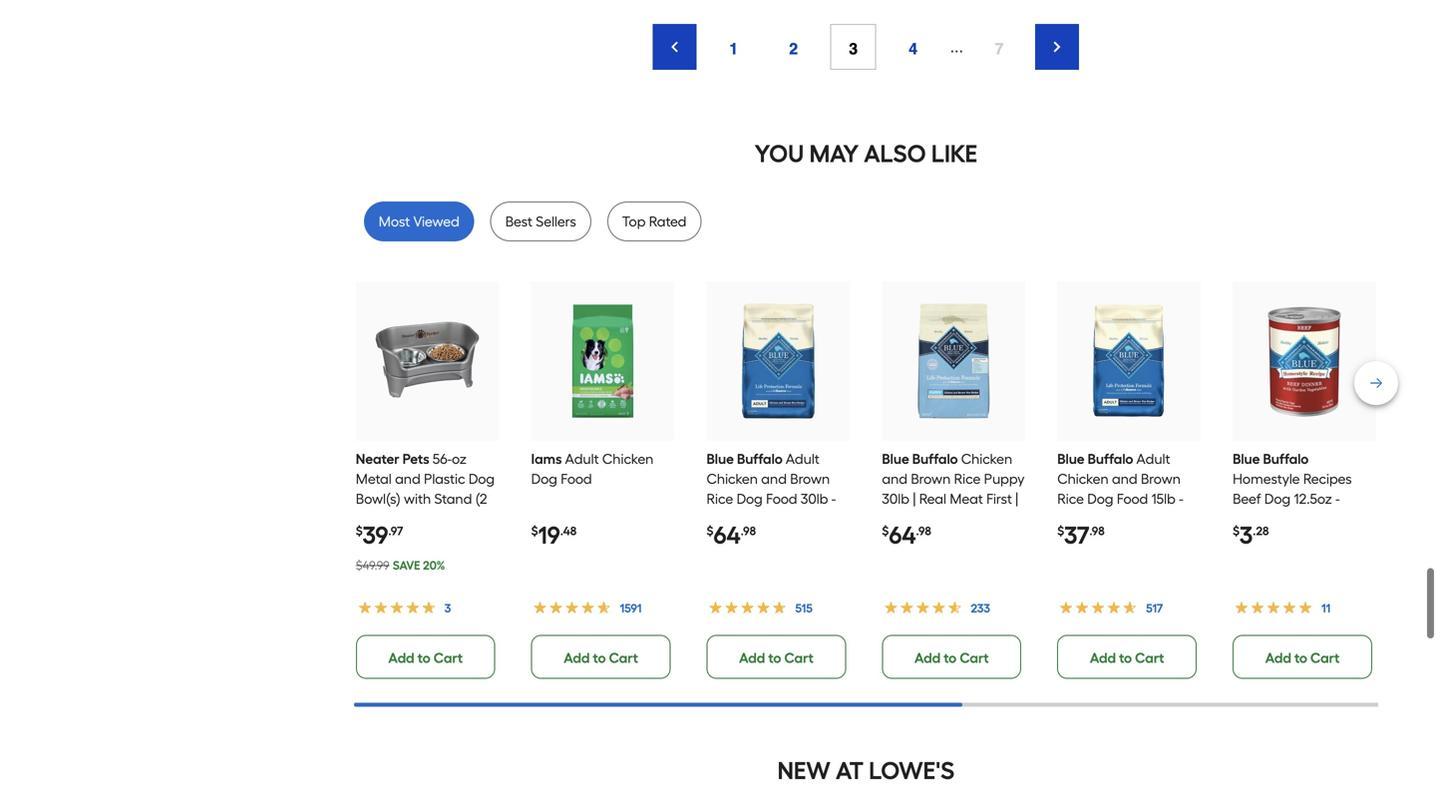 Task type: locate. For each thing, give the bounding box(es) containing it.
new at lowe's heading
[[354, 744, 1379, 784]]

with inside blue buffalo homestyle recipes beef dog 12.5oz - adult dog food with real meat protein & healthy carbohydrates for energy
[[1335, 503, 1362, 520]]

3 .98 from the left
[[1090, 517, 1105, 531]]

1 horizontal spatial 3
[[849, 32, 858, 51]]

adult for 64
[[786, 443, 820, 460]]

rice up "wholesome"
[[707, 483, 734, 500]]

dog inside adult chicken dog food
[[531, 463, 558, 480]]

dog
[[469, 463, 495, 480], [531, 463, 558, 480], [737, 483, 763, 500], [1088, 483, 1114, 500], [1265, 483, 1291, 500], [1271, 503, 1297, 520]]

1 add to cart from the left
[[389, 642, 463, 659]]

- down recipes
[[1336, 483, 1341, 500]]

blue inside blue buffalo homestyle recipes beef dog 12.5oz - adult dog food with real meat protein & healthy carbohydrates for energy
[[1233, 443, 1261, 460]]

- inside adult chicken and brown rice dog food 30lb - high quality protein, wholesome grains, omega 3 & 6 fatty acids for healthy skin & coat
[[832, 483, 836, 500]]

add for adult chicken and brown rice dog food 15lb - premium quality, natural ingredients, enhanced with vitamins and minerals
[[1090, 642, 1117, 659]]

0 horizontal spatial for
[[745, 563, 762, 580]]

for right 'carbohydrates'
[[1332, 563, 1350, 580]]

3 buffalo from the left
[[1088, 443, 1134, 460]]

3
[[849, 32, 858, 51], [1240, 514, 1253, 543], [759, 543, 767, 560]]

blue buffalo up "wholesome"
[[707, 443, 783, 460]]

1 vertical spatial &
[[770, 543, 780, 560]]

4 add from the left
[[915, 642, 941, 659]]

&
[[1348, 523, 1358, 540], [770, 543, 780, 560], [707, 583, 717, 600]]

real inside blue buffalo homestyle recipes beef dog 12.5oz - adult dog food with real meat protein & healthy carbohydrates for energy
[[1233, 523, 1261, 540]]

$ 64 .98 for quality
[[882, 514, 932, 543]]

add to cart
[[389, 642, 463, 659], [564, 642, 638, 659], [739, 642, 814, 659], [915, 642, 989, 659], [1090, 642, 1165, 659], [1266, 642, 1340, 659]]

$ 64 .98
[[707, 514, 756, 543], [882, 514, 932, 543]]

1 to from the left
[[418, 642, 431, 659]]

for left dogs
[[917, 543, 934, 560]]

protein up pet
[[965, 503, 1009, 520]]

adult chicken and brown rice dog food 30lb - high quality protein, wholesome grains, omega 3 & 6 fatty acids for healthy skin & coat
[[707, 443, 844, 600]]

dog down homestyle
[[1265, 483, 1291, 500]]

2 $ from the left
[[531, 517, 538, 531]]

chicken up first
[[962, 443, 1013, 460]]

- up protein,
[[832, 483, 836, 500]]

food up quality,
[[1117, 483, 1149, 500]]

6 $ from the left
[[1233, 517, 1240, 531]]

to inside "3" list item
[[1295, 642, 1308, 659]]

adult chicken and brown rice dog food 15lb - premium quality, natural ingredients, enhanced with vitamins and minerals
[[1058, 443, 1198, 580]]

2 brown from the left
[[911, 463, 951, 480]]

.98 up omega
[[741, 517, 756, 531]]

$49.99
[[356, 551, 390, 566]]

and up quality,
[[1113, 463, 1138, 480]]

64 up omega
[[714, 514, 741, 543]]

add to cart link inside 37 list item
[[1058, 628, 1197, 672]]

high up dha
[[882, 503, 912, 520]]

top rated
[[622, 206, 687, 223]]

1 vertical spatial puppy
[[938, 543, 978, 560]]

food up protein,
[[766, 483, 798, 500]]

$ left .48
[[531, 517, 538, 531]]

- inside adult chicken and brown rice dog food 15lb - premium quality, natural ingredients, enhanced with vitamins and minerals
[[1180, 483, 1184, 500]]

1 $ from the left
[[356, 517, 363, 531]]

64 for wholesome
[[714, 514, 741, 543]]

1 blue from the left
[[707, 443, 734, 460]]

dog for adult chicken and brown rice dog food 30lb - high quality protein, wholesome grains, omega 3 & 6 fatty acids for healthy skin & coat
[[737, 483, 763, 500]]

food down iams
[[561, 463, 592, 480]]

0 horizontal spatial 30lb
[[801, 483, 829, 500]]

0 horizontal spatial blue buffalo
[[707, 443, 783, 460]]

enhanced
[[1058, 543, 1122, 560]]

real
[[920, 483, 947, 500], [1233, 523, 1261, 540]]

2 blue buffalo from the left
[[882, 443, 958, 460]]

1 high from the left
[[707, 503, 736, 520]]

2 horizontal spatial brown
[[1141, 463, 1181, 480]]

beef
[[1233, 483, 1262, 500]]

30lb up dha
[[882, 483, 910, 500]]

blue for chicken and brown rice puppy 30lb | real meat first | high quality protein | dha and ara | pet food for puppy dogs
[[882, 443, 910, 460]]

add
[[389, 642, 415, 659], [564, 642, 590, 659], [739, 642, 766, 659], [915, 642, 941, 659], [1090, 642, 1117, 659], [1266, 642, 1292, 659]]

37
[[1065, 514, 1090, 543]]

1 vertical spatial real
[[1233, 523, 1261, 540]]

2 horizontal spatial rice
[[1058, 483, 1085, 500]]

0 horizontal spatial healthy
[[766, 563, 815, 580]]

1 cart from the left
[[434, 642, 463, 659]]

- for 64
[[832, 483, 836, 500]]

2 horizontal spatial blue buffalo
[[1058, 443, 1134, 460]]

brown up protein,
[[791, 463, 830, 480]]

pet
[[980, 523, 1000, 540]]

3 left 6
[[759, 543, 767, 560]]

iams
[[531, 443, 562, 460]]

1 horizontal spatial $ 64 .98
[[882, 514, 932, 543]]

cart for adult chicken and brown rice dog food 30lb - high quality protein, wholesome grains, omega 3 & 6 fatty acids for healthy skin & coat
[[785, 642, 814, 659]]

6 to from the left
[[1295, 642, 1308, 659]]

- for 37
[[1180, 483, 1184, 500]]

dog inside adult chicken and brown rice dog food 15lb - premium quality, natural ingredients, enhanced with vitamins and minerals
[[1088, 483, 1114, 500]]

4 to from the left
[[944, 642, 957, 659]]

for
[[917, 543, 934, 560], [745, 563, 762, 580], [1332, 563, 1350, 580]]

rice for 64
[[707, 483, 734, 500]]

1 blue buffalo from the left
[[707, 443, 783, 460]]

2 cart from the left
[[609, 642, 638, 659]]

$ for adult chicken and brown rice dog food 30lb - high quality protein, wholesome grains, omega 3 & 6 fatty acids for healthy skin & coat
[[707, 517, 714, 531]]

bowls)
[[356, 503, 397, 520]]

buffalo up ara
[[913, 443, 958, 460]]

30lb inside adult chicken and brown rice dog food 30lb - high quality protein, wholesome grains, omega 3 & 6 fatty acids for healthy skin & coat
[[801, 483, 829, 500]]

puppy down ara
[[938, 543, 978, 560]]

0 horizontal spatial high
[[707, 503, 736, 520]]

1 horizontal spatial with
[[1125, 543, 1153, 560]]

0 horizontal spatial with
[[404, 483, 431, 500]]

dog inside adult chicken and brown rice dog food 30lb - high quality protein, wholesome grains, omega 3 & 6 fatty acids for healthy skin & coat
[[737, 483, 763, 500]]

0 vertical spatial protein
[[965, 503, 1009, 520]]

with inside adult chicken and brown rice dog food 15lb - premium quality, natural ingredients, enhanced with vitamins and minerals
[[1125, 543, 1153, 560]]

$ left ara
[[882, 517, 889, 531]]

rated
[[649, 206, 687, 223]]

& down acids
[[707, 583, 717, 600]]

0 horizontal spatial puppy
[[938, 543, 978, 560]]

1 buffalo from the left
[[737, 443, 783, 460]]

2 64 from the left
[[889, 514, 916, 543]]

neater pets 56-oz metal and plastic dog bowl(s) with stand (2 bowls) image
[[370, 297, 485, 412]]

and left ara
[[914, 523, 940, 540]]

0 horizontal spatial 64 list item
[[707, 274, 850, 672]]

1 horizontal spatial 30lb
[[882, 483, 910, 500]]

$ left .28
[[1233, 517, 1240, 531]]

4 add to cart link from the left
[[882, 628, 1022, 672]]

0 horizontal spatial -
[[832, 483, 836, 500]]

chicken for 64
[[707, 463, 758, 480]]

blue up "wholesome"
[[707, 443, 734, 460]]

chicken inside chicken and brown rice puppy 30lb | real meat first | high quality protein | dha and ara | pet food for puppy dogs
[[962, 443, 1013, 460]]

dog up premium
[[1088, 483, 1114, 500]]

dog up "wholesome"
[[737, 483, 763, 500]]

1 horizontal spatial 64
[[889, 514, 916, 543]]

to for adult chicken dog food
[[593, 642, 606, 659]]

chicken inside adult chicken dog food
[[603, 443, 654, 460]]

for up coat
[[745, 563, 762, 580]]

1 horizontal spatial healthy
[[1233, 543, 1282, 560]]

$ for adult chicken and brown rice dog food 15lb - premium quality, natural ingredients, enhanced with vitamins and minerals
[[1058, 517, 1065, 531]]

1 horizontal spatial -
[[1180, 483, 1184, 500]]

0 horizontal spatial meat
[[950, 483, 984, 500]]

64 list item
[[707, 274, 850, 672], [882, 274, 1026, 672]]

chicken inside adult chicken and brown rice dog food 30lb - high quality protein, wholesome grains, omega 3 & 6 fatty acids for healthy skin & coat
[[707, 463, 758, 480]]

0 horizontal spatial protein
[[965, 503, 1009, 520]]

adult inside adult chicken and brown rice dog food 30lb - high quality protein, wholesome grains, omega 3 & 6 fatty acids for healthy skin & coat
[[786, 443, 820, 460]]

brown
[[791, 463, 830, 480], [911, 463, 951, 480], [1141, 463, 1181, 480]]

blue up premium
[[1058, 443, 1085, 460]]

2 vertical spatial 3
[[759, 543, 767, 560]]

1 vertical spatial healthy
[[766, 563, 815, 580]]

best
[[506, 206, 533, 223]]

add for chicken and brown rice puppy 30lb | real meat first | high quality protein | dha and ara | pet food for puppy dogs
[[915, 642, 941, 659]]

0 vertical spatial with
[[404, 483, 431, 500]]

dog inside "56-oz metal and plastic dog bowl(s) with stand (2 bowls)"
[[469, 463, 495, 480]]

buffalo up "wholesome"
[[737, 443, 783, 460]]

add to cart inside 39 'list item'
[[389, 642, 463, 659]]

food down dha
[[882, 543, 914, 560]]

.98 up enhanced
[[1090, 517, 1105, 531]]

quality up "wholesome"
[[740, 503, 786, 520]]

real down 'beef'
[[1233, 523, 1261, 540]]

to for chicken and brown rice puppy 30lb | real meat first | high quality protein | dha and ara | pet food for puppy dogs
[[944, 642, 957, 659]]

blue
[[707, 443, 734, 460], [882, 443, 910, 460], [1058, 443, 1085, 460], [1233, 443, 1261, 460]]

4 buffalo from the left
[[1264, 443, 1309, 460]]

metal
[[356, 463, 392, 480]]

64 left ara
[[889, 514, 916, 543]]

0 horizontal spatial 64
[[714, 514, 741, 543]]

$ 64 .98 left ara
[[882, 514, 932, 543]]

2 horizontal spatial &
[[1348, 523, 1358, 540]]

with down plastic
[[404, 483, 431, 500]]

6 add to cart from the left
[[1266, 642, 1340, 659]]

1 vertical spatial meat
[[1264, 523, 1297, 540]]

to
[[418, 642, 431, 659], [593, 642, 606, 659], [769, 642, 782, 659], [944, 642, 957, 659], [1120, 642, 1133, 659], [1295, 642, 1308, 659]]

puppy up first
[[984, 463, 1025, 480]]

4 add to cart from the left
[[915, 642, 989, 659]]

$ up omega
[[707, 517, 714, 531]]

2 30lb from the left
[[882, 483, 910, 500]]

1 vertical spatial with
[[1335, 503, 1362, 520]]

2 vertical spatial with
[[1125, 543, 1153, 560]]

30lb up protein,
[[801, 483, 829, 500]]

0 vertical spatial real
[[920, 483, 947, 500]]

cart inside 19 list item
[[609, 642, 638, 659]]

2 add to cart from the left
[[564, 642, 638, 659]]

adult inside blue buffalo homestyle recipes beef dog 12.5oz - adult dog food with real meat protein & healthy carbohydrates for energy
[[1233, 503, 1267, 520]]

1 .98 from the left
[[741, 517, 756, 531]]

1 horizontal spatial blue buffalo
[[882, 443, 958, 460]]

2 buffalo from the left
[[913, 443, 958, 460]]

skin
[[818, 563, 844, 580]]

6 add to cart link from the left
[[1233, 628, 1373, 672]]

1 horizontal spatial real
[[1233, 523, 1261, 540]]

buffalo inside 37 list item
[[1088, 443, 1134, 460]]

buffalo for 15lb
[[1088, 443, 1134, 460]]

adult inside adult chicken and brown rice dog food 15lb - premium quality, natural ingredients, enhanced with vitamins and minerals
[[1137, 443, 1171, 460]]

-
[[832, 483, 836, 500], [1180, 483, 1184, 500], [1336, 483, 1341, 500]]

wholesome
[[707, 523, 783, 540]]

brown inside adult chicken and brown rice dog food 15lb - premium quality, natural ingredients, enhanced with vitamins and minerals
[[1141, 463, 1181, 480]]

add inside 39 'list item'
[[389, 642, 415, 659]]

$ 19 .48
[[531, 514, 577, 543]]

protein
[[965, 503, 1009, 520], [1301, 523, 1345, 540]]

buffalo up premium
[[1088, 443, 1134, 460]]

and down pets
[[395, 463, 421, 480]]

37 list item
[[1058, 274, 1201, 672]]

dog for adult chicken and brown rice dog food 15lb - premium quality, natural ingredients, enhanced with vitamins and minerals
[[1088, 483, 1114, 500]]

3 blue from the left
[[1058, 443, 1085, 460]]

0 horizontal spatial rice
[[707, 483, 734, 500]]

3 inside adult chicken and brown rice dog food 30lb - high quality protein, wholesome grains, omega 3 & 6 fatty acids for healthy skin & coat
[[759, 543, 767, 560]]

1 horizontal spatial protein
[[1301, 523, 1345, 540]]

1 64 from the left
[[714, 514, 741, 543]]

meat inside blue buffalo homestyle recipes beef dog 12.5oz - adult dog food with real meat protein & healthy carbohydrates for energy
[[1264, 523, 1297, 540]]

$ inside $ 37 .98
[[1058, 517, 1065, 531]]

add to cart link for adult chicken and brown rice dog food 30lb - high quality protein, wholesome grains, omega 3 & 6 fatty acids for healthy skin & coat
[[707, 628, 846, 672]]

1 horizontal spatial brown
[[911, 463, 951, 480]]

2 horizontal spatial for
[[1332, 563, 1350, 580]]

chicken right iams
[[603, 443, 654, 460]]

add for 56-oz metal and plastic dog bowl(s) with stand (2 bowls)
[[389, 642, 415, 659]]

0 horizontal spatial $ 64 .98
[[707, 514, 756, 543]]

cart
[[434, 642, 463, 659], [609, 642, 638, 659], [785, 642, 814, 659], [960, 642, 989, 659], [1136, 642, 1165, 659], [1311, 642, 1340, 659]]

2 add to cart link from the left
[[531, 628, 671, 672]]

3 down 'beef'
[[1240, 514, 1253, 543]]

2 - from the left
[[1180, 483, 1184, 500]]

2 high from the left
[[882, 503, 912, 520]]

1 horizontal spatial 64 list item
[[882, 274, 1026, 672]]

1 horizontal spatial &
[[770, 543, 780, 560]]

$ left .97
[[356, 517, 363, 531]]

3 blue buffalo from the left
[[1058, 443, 1134, 460]]

dog up (2
[[469, 463, 495, 480]]

healthy
[[1233, 543, 1282, 560], [766, 563, 815, 580]]

adult up protein,
[[786, 443, 820, 460]]

add to cart for adult chicken dog food
[[564, 642, 638, 659]]

chicken for 19
[[603, 443, 654, 460]]

3 cart from the left
[[785, 642, 814, 659]]

add to cart link for adult chicken dog food
[[531, 628, 671, 672]]

meat inside chicken and brown rice puppy 30lb | real meat first | high quality protein | dha and ara | pet food for puppy dogs
[[950, 483, 984, 500]]

to inside 19 list item
[[593, 642, 606, 659]]

cart for 56-oz metal and plastic dog bowl(s) with stand (2 bowls)
[[434, 642, 463, 659]]

3 list item
[[1233, 274, 1377, 672]]

6 cart from the left
[[1311, 642, 1340, 659]]

blue buffalo homestyle recipes beef dog 12.5oz - adult dog food with real meat protein & healthy carbohydrates for energy
[[1233, 443, 1362, 600]]

$ up enhanced
[[1058, 517, 1065, 531]]

0 vertical spatial puppy
[[984, 463, 1025, 480]]

$ 39 .97
[[356, 514, 403, 543]]

1 vertical spatial protein
[[1301, 523, 1345, 540]]

.28
[[1253, 517, 1270, 531]]

- inside blue buffalo homestyle recipes beef dog 12.5oz - adult dog food with real meat protein & healthy carbohydrates for energy
[[1336, 483, 1341, 500]]

2 quality from the left
[[915, 503, 962, 520]]

2 horizontal spatial with
[[1335, 503, 1362, 520]]

1 64 list item from the left
[[707, 274, 850, 672]]

1 quality from the left
[[740, 503, 786, 520]]

1 horizontal spatial rice
[[954, 463, 981, 480]]

neater
[[356, 443, 400, 460]]

top
[[622, 206, 646, 223]]

add to cart link inside 39 'list item'
[[356, 628, 496, 672]]

add inside 19 list item
[[564, 642, 590, 659]]

4 $ from the left
[[882, 517, 889, 531]]

1 horizontal spatial for
[[917, 543, 934, 560]]

- right 15lb
[[1180, 483, 1184, 500]]

natural
[[1058, 523, 1105, 540]]

30lb
[[801, 483, 829, 500], [882, 483, 910, 500]]

to inside 39 'list item'
[[418, 642, 431, 659]]

1 brown from the left
[[791, 463, 830, 480]]

.97
[[389, 517, 403, 531]]

adult up 15lb
[[1137, 443, 1171, 460]]

$49.99 save 20%
[[356, 551, 445, 566]]

2 horizontal spatial 3
[[1240, 514, 1253, 543]]

brown inside chicken and brown rice puppy 30lb | real meat first | high quality protein | dha and ara | pet food for puppy dogs
[[911, 463, 951, 480]]

adult down 'beef'
[[1233, 503, 1267, 520]]

5 to from the left
[[1120, 642, 1133, 659]]

high
[[707, 503, 736, 520], [882, 503, 912, 520]]

1 add from the left
[[389, 642, 415, 659]]

homestyle
[[1233, 463, 1301, 480]]

chicken inside adult chicken and brown rice dog food 15lb - premium quality, natural ingredients, enhanced with vitamins and minerals
[[1058, 463, 1109, 480]]

64
[[714, 514, 741, 543], [889, 514, 916, 543]]

meat
[[950, 483, 984, 500], [1264, 523, 1297, 540]]

1 horizontal spatial meat
[[1264, 523, 1297, 540]]

0 vertical spatial healthy
[[1233, 543, 1282, 560]]

chicken up "wholesome"
[[707, 463, 758, 480]]

and up "wholesome"
[[762, 463, 787, 480]]

food
[[561, 463, 592, 480], [766, 483, 798, 500], [1117, 483, 1149, 500], [1300, 503, 1331, 520], [882, 543, 914, 560]]

adult right iams
[[565, 443, 599, 460]]

1 horizontal spatial quality
[[915, 503, 962, 520]]

& inside blue buffalo homestyle recipes beef dog 12.5oz - adult dog food with real meat protein & healthy carbohydrates for energy
[[1348, 523, 1358, 540]]

| left first
[[913, 483, 916, 500]]

protein down 12.5oz
[[1301, 523, 1345, 540]]

.98 right dha
[[916, 517, 932, 531]]

3 brown from the left
[[1141, 463, 1181, 480]]

best sellers
[[506, 206, 576, 223]]

quality,
[[1118, 503, 1167, 520]]

brown up 15lb
[[1141, 463, 1181, 480]]

1 horizontal spatial .98
[[916, 517, 932, 531]]

add to cart link inside 19 list item
[[531, 628, 671, 672]]

1 - from the left
[[832, 483, 836, 500]]

3 add to cart link from the left
[[707, 628, 846, 672]]

4 blue from the left
[[1233, 443, 1261, 460]]

0 horizontal spatial quality
[[740, 503, 786, 520]]

3 inside list item
[[1240, 514, 1253, 543]]

2 vertical spatial &
[[707, 583, 717, 600]]

blue buffalo up premium
[[1058, 443, 1134, 460]]

add to cart inside 37 list item
[[1090, 642, 1165, 659]]

.98 for wholesome
[[741, 517, 756, 531]]

real up ara
[[920, 483, 947, 500]]

with down recipes
[[1335, 503, 1362, 520]]

2 horizontal spatial -
[[1336, 483, 1341, 500]]

chicken up premium
[[1058, 463, 1109, 480]]

high inside chicken and brown rice puppy 30lb | real meat first | high quality protein | dha and ara | pet food for puppy dogs
[[882, 503, 912, 520]]

to inside 37 list item
[[1120, 642, 1133, 659]]

blue buffalo
[[707, 443, 783, 460], [882, 443, 958, 460], [1058, 443, 1134, 460]]

adult chicken dog food
[[531, 443, 654, 480]]

blue inside 37 list item
[[1058, 443, 1085, 460]]

3 add to cart from the left
[[739, 642, 814, 659]]

cart inside 39 'list item'
[[434, 642, 463, 659]]

healthy down $ 3 .28
[[1233, 543, 1282, 560]]

rice up premium
[[1058, 483, 1085, 500]]

0 vertical spatial &
[[1348, 523, 1358, 540]]

5 add to cart link from the left
[[1058, 628, 1197, 672]]

3 to from the left
[[769, 642, 782, 659]]

add to cart link for chicken and brown rice puppy 30lb | real meat first | high quality protein | dha and ara | pet food for puppy dogs
[[882, 628, 1022, 672]]

cart for adult chicken dog food
[[609, 642, 638, 659]]

high inside adult chicken and brown rice dog food 30lb - high quality protein, wholesome grains, omega 3 & 6 fatty acids for healthy skin & coat
[[707, 503, 736, 520]]

rice
[[954, 463, 981, 480], [707, 483, 734, 500], [1058, 483, 1085, 500]]

5 add from the left
[[1090, 642, 1117, 659]]

rice up ara
[[954, 463, 981, 480]]

brown inside adult chicken and brown rice dog food 30lb - high quality protein, wholesome grains, omega 3 & 6 fatty acids for healthy skin & coat
[[791, 463, 830, 480]]

adult inside adult chicken dog food
[[565, 443, 599, 460]]

cart for chicken and brown rice puppy 30lb | real meat first | high quality protein | dha and ara | pet food for puppy dogs
[[960, 642, 989, 659]]

5 cart from the left
[[1136, 642, 1165, 659]]

0 horizontal spatial real
[[920, 483, 947, 500]]

0 horizontal spatial .98
[[741, 517, 756, 531]]

rice inside adult chicken and brown rice dog food 15lb - premium quality, natural ingredients, enhanced with vitamins and minerals
[[1058, 483, 1085, 500]]

blue buffalo inside 37 list item
[[1058, 443, 1134, 460]]

brown up ara
[[911, 463, 951, 480]]

food down 12.5oz
[[1300, 503, 1331, 520]]

save
[[393, 551, 420, 566]]

.98 inside $ 37 .98
[[1090, 517, 1105, 531]]

$ 64 .98 up omega
[[707, 514, 756, 543]]

with down ingredients,
[[1125, 543, 1153, 560]]

omega
[[707, 543, 756, 560]]

blue up dha
[[882, 443, 910, 460]]

2 $ 64 .98 from the left
[[882, 514, 932, 543]]

& left 6
[[770, 543, 780, 560]]

1 add to cart link from the left
[[356, 628, 496, 672]]

5 add to cart from the left
[[1090, 642, 1165, 659]]

most viewed
[[379, 206, 460, 223]]

2 to from the left
[[593, 642, 606, 659]]

dog down iams
[[531, 463, 558, 480]]

arrow left image
[[667, 32, 683, 48]]

and
[[395, 463, 421, 480], [762, 463, 787, 480], [882, 463, 908, 480], [1113, 463, 1138, 480], [914, 523, 940, 540], [1116, 563, 1142, 580]]

1 $ 64 .98 from the left
[[707, 514, 756, 543]]

3 right 2
[[849, 32, 858, 51]]

| left pet
[[973, 523, 976, 540]]

healthy down 6
[[766, 563, 815, 580]]

3 link
[[831, 17, 877, 63]]

0 horizontal spatial brown
[[791, 463, 830, 480]]

rice inside adult chicken and brown rice dog food 30lb - high quality protein, wholesome grains, omega 3 & 6 fatty acids for healthy skin & coat
[[707, 483, 734, 500]]

|
[[913, 483, 916, 500], [1016, 483, 1019, 500], [1012, 503, 1015, 520], [973, 523, 976, 540]]

2 horizontal spatial .98
[[1090, 517, 1105, 531]]

rice inside chicken and brown rice puppy 30lb | real meat first | high quality protein | dha and ara | pet food for puppy dogs
[[954, 463, 981, 480]]

adult
[[565, 443, 599, 460], [786, 443, 820, 460], [1137, 443, 1171, 460], [1233, 503, 1267, 520]]

cart inside "3" list item
[[1311, 642, 1340, 659]]

high up "wholesome"
[[707, 503, 736, 520]]

2 add from the left
[[564, 642, 590, 659]]

12.5oz
[[1295, 483, 1333, 500]]

add to cart inside 19 list item
[[564, 642, 638, 659]]

cart inside 37 list item
[[1136, 642, 1165, 659]]

3 $ from the left
[[707, 517, 714, 531]]

to for adult chicken and brown rice dog food 15lb - premium quality, natural ingredients, enhanced with vitamins and minerals
[[1120, 642, 1133, 659]]

19 list item
[[531, 274, 675, 672]]

4 cart from the left
[[960, 642, 989, 659]]

1 vertical spatial 3
[[1240, 514, 1253, 543]]

blue for adult chicken and brown rice dog food 15lb - premium quality, natural ingredients, enhanced with vitamins and minerals
[[1058, 443, 1085, 460]]

buffalo up homestyle
[[1264, 443, 1309, 460]]

0 horizontal spatial &
[[707, 583, 717, 600]]

blue up homestyle
[[1233, 443, 1261, 460]]

$ inside $ 19 .48
[[531, 517, 538, 531]]

3 add from the left
[[739, 642, 766, 659]]

blue buffalo up dha
[[882, 443, 958, 460]]

1 30lb from the left
[[801, 483, 829, 500]]

5 $ from the left
[[1058, 517, 1065, 531]]

add inside 37 list item
[[1090, 642, 1117, 659]]

0 horizontal spatial 3
[[759, 543, 767, 560]]

2 .98 from the left
[[916, 517, 932, 531]]

0 vertical spatial meat
[[950, 483, 984, 500]]

meat left first
[[950, 483, 984, 500]]

& down recipes
[[1348, 523, 1358, 540]]

quality up ara
[[915, 503, 962, 520]]

3 - from the left
[[1336, 483, 1341, 500]]

meat up 'carbohydrates'
[[1264, 523, 1297, 540]]

$ inside $ 39 .97
[[356, 517, 363, 531]]

food inside adult chicken and brown rice dog food 15lb - premium quality, natural ingredients, enhanced with vitamins and minerals
[[1117, 483, 1149, 500]]

2 blue from the left
[[882, 443, 910, 460]]

protein inside chicken and brown rice puppy 30lb | real meat first | high quality protein | dha and ara | pet food for puppy dogs
[[965, 503, 1009, 520]]

dog right .28
[[1271, 503, 1297, 520]]

1 horizontal spatial high
[[882, 503, 912, 520]]

6 add from the left
[[1266, 642, 1292, 659]]

.98 for quality
[[916, 517, 932, 531]]



Task type: vqa. For each thing, say whether or not it's contained in the screenshot.
Fatty
yes



Task type: describe. For each thing, give the bounding box(es) containing it.
2 64 list item from the left
[[882, 274, 1026, 672]]

buffalo for 30lb
[[737, 443, 783, 460]]

dha
[[882, 523, 911, 540]]

like
[[932, 132, 978, 161]]

adult for 19
[[565, 443, 599, 460]]

add to cart for 56-oz metal and plastic dog bowl(s) with stand (2 bowls)
[[389, 642, 463, 659]]

4 link
[[891, 17, 937, 63]]

64 for quality
[[889, 514, 916, 543]]

56-oz metal and plastic dog bowl(s) with stand (2 bowls)
[[356, 443, 495, 520]]

...
[[951, 31, 964, 49]]

and inside "56-oz metal and plastic dog bowl(s) with stand (2 bowls)"
[[395, 463, 421, 480]]

ara
[[943, 523, 970, 540]]

$ 64 .98 for wholesome
[[707, 514, 756, 543]]

20%
[[423, 551, 445, 566]]

lowe's
[[869, 749, 955, 778]]

chicken for 37
[[1058, 463, 1109, 480]]

4
[[909, 32, 918, 51]]

add to cart inside "3" list item
[[1266, 642, 1340, 659]]

$ 37 .98
[[1058, 514, 1105, 543]]

6
[[783, 543, 791, 560]]

vitamins
[[1058, 563, 1113, 580]]

| right first
[[1016, 483, 1019, 500]]

add to cart for chicken and brown rice puppy 30lb | real meat first | high quality protein | dha and ara | pet food for puppy dogs
[[915, 642, 989, 659]]

to for 56-oz metal and plastic dog bowl(s) with stand (2 bowls)
[[418, 642, 431, 659]]

real inside chicken and brown rice puppy 30lb | real meat first | high quality protein | dha and ara | pet food for puppy dogs
[[920, 483, 947, 500]]

for inside chicken and brown rice puppy 30lb | real meat first | high quality protein | dha and ara | pet food for puppy dogs
[[917, 543, 934, 560]]

healthy inside blue buffalo homestyle recipes beef dog 12.5oz - adult dog food with real meat protein & healthy carbohydrates for energy
[[1233, 543, 1282, 560]]

add to cart link inside "3" list item
[[1233, 628, 1373, 672]]

food inside blue buffalo homestyle recipes beef dog 12.5oz - adult dog food with real meat protein & healthy carbohydrates for energy
[[1300, 503, 1331, 520]]

buffalo inside blue buffalo homestyle recipes beef dog 12.5oz - adult dog food with real meat protein & healthy carbohydrates for energy
[[1264, 443, 1309, 460]]

2
[[790, 32, 798, 51]]

stand
[[435, 483, 472, 500]]

add to cart for adult chicken and brown rice dog food 30lb - high quality protein, wholesome grains, omega 3 & 6 fatty acids for healthy skin & coat
[[739, 642, 814, 659]]

ingredients,
[[1109, 523, 1183, 540]]

and left the minerals
[[1116, 563, 1142, 580]]

brown for 64
[[791, 463, 830, 480]]

and up dha
[[882, 463, 908, 480]]

neater pets
[[356, 443, 430, 460]]

rice for 37
[[1058, 483, 1085, 500]]

healthy inside adult chicken and brown rice dog food 30lb - high quality protein, wholesome grains, omega 3 & 6 fatty acids for healthy skin & coat
[[766, 563, 815, 580]]

with inside "56-oz metal and plastic dog bowl(s) with stand (2 bowls)"
[[404, 483, 431, 500]]

(2
[[476, 483, 487, 500]]

blue buffalo for adult chicken and brown rice dog food 30lb - high quality protein, wholesome grains, omega 3 & 6 fatty acids for healthy skin & coat
[[707, 443, 783, 460]]

blue buffalo  adult chicken and brown rice dog food 15lb - premium quality, natural ingredients, enhanced with vitamins and minerals image
[[1072, 297, 1187, 412]]

$ for chicken and brown rice puppy 30lb | real meat first | high quality protein | dha and ara | pet food for puppy dogs
[[882, 517, 889, 531]]

and inside adult chicken and brown rice dog food 30lb - high quality protein, wholesome grains, omega 3 & 6 fatty acids for healthy skin & coat
[[762, 463, 787, 480]]

may
[[810, 132, 859, 161]]

dog for blue buffalo homestyle recipes beef dog 12.5oz - adult dog food with real meat protein & healthy carbohydrates for energy
[[1265, 483, 1291, 500]]

.48
[[560, 517, 577, 531]]

brown for 37
[[1141, 463, 1181, 480]]

quality inside adult chicken and brown rice dog food 30lb - high quality protein, wholesome grains, omega 3 & 6 fatty acids for healthy skin & coat
[[740, 503, 786, 520]]

add to cart for adult chicken and brown rice dog food 15lb - premium quality, natural ingredients, enhanced with vitamins and minerals
[[1090, 642, 1165, 659]]

food inside adult chicken and brown rice dog food 30lb - high quality protein, wholesome grains, omega 3 & 6 fatty acids for healthy skin & coat
[[766, 483, 798, 500]]

oz
[[452, 443, 467, 460]]

cart for adult chicken and brown rice dog food 15lb - premium quality, natural ingredients, enhanced with vitamins and minerals
[[1136, 642, 1165, 659]]

fatty
[[794, 543, 826, 560]]

quality inside chicken and brown rice puppy 30lb | real meat first | high quality protein | dha and ara | pet food for puppy dogs
[[915, 503, 962, 520]]

minerals
[[1145, 563, 1198, 580]]

for inside adult chicken and brown rice dog food 30lb - high quality protein, wholesome grains, omega 3 & 6 fatty acids for healthy skin & coat
[[745, 563, 762, 580]]

1 link
[[711, 17, 757, 63]]

2 link
[[771, 17, 817, 63]]

most
[[379, 206, 410, 223]]

39 list item
[[356, 274, 500, 672]]

1 horizontal spatial puppy
[[984, 463, 1025, 480]]

add to cart link for 56-oz metal and plastic dog bowl(s) with stand (2 bowls)
[[356, 628, 496, 672]]

19
[[538, 514, 560, 543]]

1
[[730, 32, 739, 51]]

food inside chicken and brown rice puppy 30lb | real meat first | high quality protein | dha and ara | pet food for puppy dogs
[[882, 543, 914, 560]]

blue buffalo for adult chicken and brown rice dog food 15lb - premium quality, natural ingredients, enhanced with vitamins and minerals
[[1058, 443, 1134, 460]]

| down first
[[1012, 503, 1015, 520]]

carbohydrates
[[1233, 563, 1329, 580]]

also
[[864, 132, 927, 161]]

protein,
[[789, 503, 837, 520]]

0 vertical spatial 3
[[849, 32, 858, 51]]

new
[[778, 749, 831, 778]]

dog for 56-oz metal and plastic dog bowl(s) with stand (2 bowls)
[[469, 463, 495, 480]]

for inside blue buffalo homestyle recipes beef dog 12.5oz - adult dog food with real meat protein & healthy carbohydrates for energy
[[1332, 563, 1350, 580]]

7
[[995, 32, 1004, 51]]

you may also like
[[755, 132, 978, 161]]

7 link
[[978, 18, 1022, 62]]

chicken and brown rice puppy 30lb | real meat first | high quality protein | dha and ara | pet food for puppy dogs
[[882, 443, 1025, 560]]

first
[[987, 483, 1013, 500]]

buffalo for real
[[913, 443, 958, 460]]

energy
[[1233, 583, 1277, 600]]

blue buffalo  adult chicken and brown rice dog food 30lb - high quality protein, wholesome grains, omega 3 & 6 fatty acids for healthy skin & coat image
[[721, 297, 836, 412]]

food inside adult chicken dog food
[[561, 463, 592, 480]]

sellers
[[536, 206, 576, 223]]

recipes
[[1304, 463, 1353, 480]]

add for adult chicken and brown rice dog food 30lb - high quality protein, wholesome grains, omega 3 & 6 fatty acids for healthy skin & coat
[[739, 642, 766, 659]]

$ 3 .28
[[1233, 514, 1270, 543]]

plastic
[[424, 463, 465, 480]]

.98 for ingredients,
[[1090, 517, 1105, 531]]

39
[[363, 514, 389, 543]]

pets
[[403, 443, 430, 460]]

add inside "3" list item
[[1266, 642, 1292, 659]]

to for adult chicken and brown rice dog food 30lb - high quality protein, wholesome grains, omega 3 & 6 fatty acids for healthy skin & coat
[[769, 642, 782, 659]]

56-
[[433, 443, 452, 460]]

at
[[836, 749, 864, 778]]

arrow right image
[[1050, 32, 1066, 48]]

30lb inside chicken and brown rice puppy 30lb | real meat first | high quality protein | dha and ara | pet food for puppy dogs
[[882, 483, 910, 500]]

15lb
[[1152, 483, 1176, 500]]

acids
[[707, 563, 742, 580]]

viewed
[[414, 206, 460, 223]]

$ for adult chicken dog food
[[531, 517, 538, 531]]

blue buffalo  homestyle recipes beef dog 12.5oz - adult dog food with real meat protein & healthy carbohydrates for energy image
[[1248, 297, 1363, 412]]

premium
[[1058, 503, 1115, 520]]

blue for adult chicken and brown rice dog food 30lb - high quality protein, wholesome grains, omega 3 & 6 fatty acids for healthy skin & coat
[[707, 443, 734, 460]]

$ inside $ 3 .28
[[1233, 517, 1240, 531]]

iams adult chicken dog food image
[[546, 297, 661, 412]]

adult for 37
[[1137, 443, 1171, 460]]

new at lowe's
[[778, 749, 955, 778]]

coat
[[720, 583, 752, 600]]

you
[[755, 132, 805, 161]]

add for adult chicken dog food
[[564, 642, 590, 659]]

dogs
[[982, 543, 1014, 560]]

blue buffalo for chicken and brown rice puppy 30lb | real meat first | high quality protein | dha and ara | pet food for puppy dogs
[[882, 443, 958, 460]]

blue buffalo  chicken and brown rice puppy 30lb | real meat first | high quality protein | dha and ara | pet food for puppy dogs image
[[897, 297, 1012, 412]]

protein inside blue buffalo homestyle recipes beef dog 12.5oz - adult dog food with real meat protein & healthy carbohydrates for energy
[[1301, 523, 1345, 540]]

add to cart link for adult chicken and brown rice dog food 15lb - premium quality, natural ingredients, enhanced with vitamins and minerals
[[1058, 628, 1197, 672]]

grains,
[[786, 523, 831, 540]]

bowl(s)
[[356, 483, 401, 500]]



